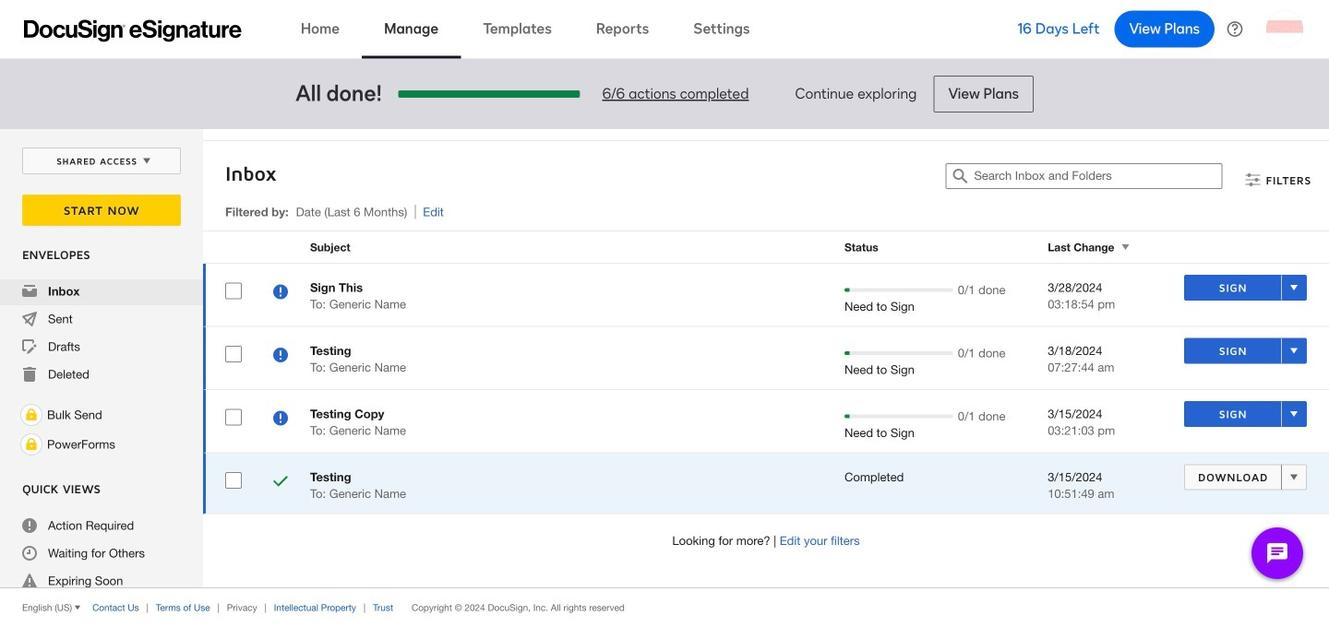 Task type: locate. For each thing, give the bounding box(es) containing it.
2 need to sign image from the top
[[273, 348, 288, 366]]

1 vertical spatial lock image
[[20, 434, 42, 456]]

0 vertical spatial lock image
[[20, 404, 42, 426]]

1 lock image from the top
[[20, 404, 42, 426]]

2 vertical spatial need to sign image
[[273, 411, 288, 429]]

sent image
[[22, 312, 37, 327]]

1 vertical spatial need to sign image
[[273, 348, 288, 366]]

0 vertical spatial need to sign image
[[273, 285, 288, 302]]

lock image
[[20, 404, 42, 426], [20, 434, 42, 456]]

completed image
[[273, 474, 288, 492]]

draft image
[[22, 340, 37, 354]]

docusign esignature image
[[24, 20, 242, 42]]

need to sign image
[[273, 285, 288, 302], [273, 348, 288, 366], [273, 411, 288, 429]]

secondary navigation region
[[0, 129, 1329, 628]]

more info region
[[0, 588, 1329, 628]]



Task type: describe. For each thing, give the bounding box(es) containing it.
2 lock image from the top
[[20, 434, 42, 456]]

1 need to sign image from the top
[[273, 285, 288, 302]]

trash image
[[22, 367, 37, 382]]

action required image
[[22, 519, 37, 534]]

alert image
[[22, 574, 37, 589]]

your uploaded profile image image
[[1266, 11, 1303, 48]]

Search Inbox and Folders text field
[[974, 164, 1222, 188]]

inbox image
[[22, 284, 37, 299]]

clock image
[[22, 546, 37, 561]]

3 need to sign image from the top
[[273, 411, 288, 429]]



Task type: vqa. For each thing, say whether or not it's contained in the screenshot.
SEARCH INBOX AND FOLDERS Text Field
yes



